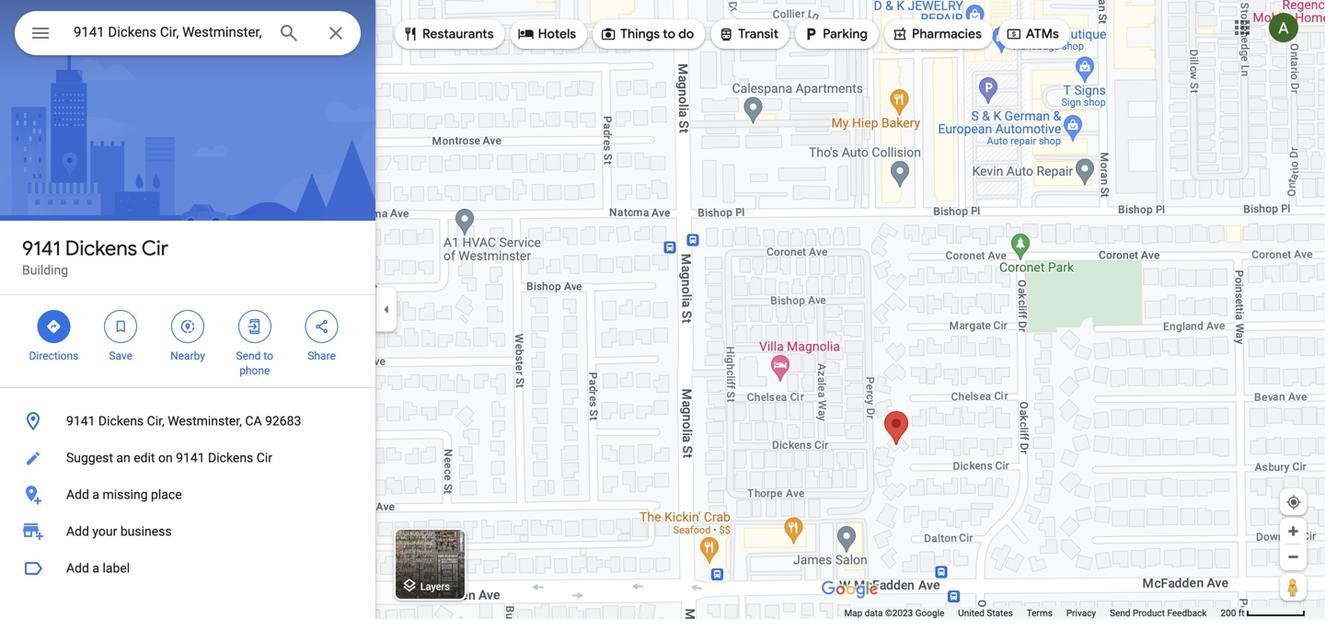 Task type: locate. For each thing, give the bounding box(es) containing it.
edit
[[134, 451, 155, 466]]

9141 Dickens Cir, Westminster, CA 92683 field
[[15, 11, 361, 55]]

a left missing
[[92, 487, 99, 503]]

privacy button
[[1067, 608, 1097, 620]]

to up phone
[[264, 350, 273, 363]]

200 ft button
[[1221, 608, 1306, 619]]

 atms
[[1006, 24, 1059, 44]]

product
[[1133, 608, 1165, 619]]

1 vertical spatial 9141
[[66, 414, 95, 429]]

2 vertical spatial dickens
[[208, 451, 253, 466]]

add inside add a label button
[[66, 561, 89, 576]]

0 vertical spatial a
[[92, 487, 99, 503]]


[[718, 24, 735, 44]]

0 vertical spatial to
[[663, 26, 676, 42]]

label
[[103, 561, 130, 576]]

0 vertical spatial dickens
[[65, 236, 137, 261]]

 restaurants
[[402, 24, 494, 44]]

send
[[236, 350, 261, 363], [1110, 608, 1131, 619]]


[[518, 24, 535, 44]]

0 horizontal spatial send
[[236, 350, 261, 363]]

 parking
[[803, 24, 868, 44]]

1 vertical spatial cir
[[257, 451, 272, 466]]

9141 dickens cir building
[[22, 236, 168, 278]]

 transit
[[718, 24, 779, 44]]

9141 for cir
[[22, 236, 61, 261]]

a left label
[[92, 561, 99, 576]]

1 vertical spatial a
[[92, 561, 99, 576]]

dickens for cir,
[[98, 414, 144, 429]]

1 a from the top
[[92, 487, 99, 503]]

0 horizontal spatial 9141
[[22, 236, 61, 261]]

united states
[[959, 608, 1013, 619]]

add a missing place
[[66, 487, 182, 503]]


[[314, 317, 330, 337]]

send for send to phone
[[236, 350, 261, 363]]

google
[[916, 608, 945, 619]]

missing
[[103, 487, 148, 503]]

1 vertical spatial dickens
[[98, 414, 144, 429]]

to inside send to phone
[[264, 350, 273, 363]]

zoom out image
[[1287, 550, 1301, 564]]

send up phone
[[236, 350, 261, 363]]

0 vertical spatial send
[[236, 350, 261, 363]]

1 add from the top
[[66, 487, 89, 503]]

0 vertical spatial 9141
[[22, 236, 61, 261]]

atms
[[1026, 26, 1059, 42]]

9141 up building
[[22, 236, 61, 261]]

3 add from the top
[[66, 561, 89, 576]]

add inside add a missing place "button"
[[66, 487, 89, 503]]

None field
[[74, 21, 263, 43]]

transit
[[739, 26, 779, 42]]

9141 up suggest
[[66, 414, 95, 429]]

dickens
[[65, 236, 137, 261], [98, 414, 144, 429], [208, 451, 253, 466]]

9141
[[22, 236, 61, 261], [66, 414, 95, 429], [176, 451, 205, 466]]


[[402, 24, 419, 44]]

9141 inside 9141 dickens cir building
[[22, 236, 61, 261]]

dickens inside 9141 dickens cir building
[[65, 236, 137, 261]]


[[600, 24, 617, 44]]

parking
[[823, 26, 868, 42]]


[[179, 317, 196, 337]]

1 horizontal spatial cir
[[257, 451, 272, 466]]

9141 dickens cir, westminster, ca 92683
[[66, 414, 301, 429]]

phone
[[240, 365, 270, 377]]

directions
[[29, 350, 79, 363]]

 button
[[15, 11, 66, 59]]

cir
[[141, 236, 168, 261], [257, 451, 272, 466]]

a for missing
[[92, 487, 99, 503]]

1 vertical spatial add
[[66, 524, 89, 539]]

add left the your
[[66, 524, 89, 539]]

send for send product feedback
[[1110, 608, 1131, 619]]

2 a from the top
[[92, 561, 99, 576]]

200 ft
[[1221, 608, 1245, 619]]

to inside the  things to do
[[663, 26, 676, 42]]

200
[[1221, 608, 1237, 619]]

1 vertical spatial send
[[1110, 608, 1131, 619]]

send product feedback button
[[1110, 608, 1207, 620]]

add down suggest
[[66, 487, 89, 503]]

1 horizontal spatial to
[[663, 26, 676, 42]]

add for add a missing place
[[66, 487, 89, 503]]

0 horizontal spatial to
[[264, 350, 273, 363]]

a inside button
[[92, 561, 99, 576]]

send inside send to phone
[[236, 350, 261, 363]]

to left do
[[663, 26, 676, 42]]

privacy
[[1067, 608, 1097, 619]]

add inside add your business link
[[66, 524, 89, 539]]

2 horizontal spatial 9141
[[176, 451, 205, 466]]

a
[[92, 487, 99, 503], [92, 561, 99, 576]]

send left product at the bottom right of the page
[[1110, 608, 1131, 619]]

0 vertical spatial add
[[66, 487, 89, 503]]

9141 right on
[[176, 451, 205, 466]]

footer
[[845, 608, 1221, 620]]

add a missing place button
[[0, 477, 376, 514]]

0 horizontal spatial cir
[[141, 236, 168, 261]]

92683
[[265, 414, 301, 429]]

cir inside 9141 dickens cir building
[[141, 236, 168, 261]]

save
[[109, 350, 133, 363]]

add left label
[[66, 561, 89, 576]]

1 horizontal spatial send
[[1110, 608, 1131, 619]]

map
[[845, 608, 863, 619]]

dickens up building
[[65, 236, 137, 261]]

0 vertical spatial cir
[[141, 236, 168, 261]]

layers
[[420, 581, 450, 593]]

send product feedback
[[1110, 608, 1207, 619]]

2 vertical spatial add
[[66, 561, 89, 576]]

2 add from the top
[[66, 524, 89, 539]]

send inside 'button'
[[1110, 608, 1131, 619]]

building
[[22, 263, 68, 278]]

dickens left cir,
[[98, 414, 144, 429]]

dickens down ca
[[208, 451, 253, 466]]

add a label button
[[0, 550, 376, 587]]

cir,
[[147, 414, 165, 429]]

terms
[[1027, 608, 1053, 619]]


[[803, 24, 819, 44]]

1 horizontal spatial 9141
[[66, 414, 95, 429]]

your
[[92, 524, 117, 539]]

footer containing map data ©2023 google
[[845, 608, 1221, 620]]

ca
[[245, 414, 262, 429]]

send to phone
[[236, 350, 273, 377]]

to
[[663, 26, 676, 42], [264, 350, 273, 363]]

add
[[66, 487, 89, 503], [66, 524, 89, 539], [66, 561, 89, 576]]

a inside "button"
[[92, 487, 99, 503]]

1 vertical spatial to
[[264, 350, 273, 363]]



Task type: describe. For each thing, give the bounding box(es) containing it.
business
[[120, 524, 172, 539]]

show your location image
[[1286, 494, 1303, 511]]

add for add your business
[[66, 524, 89, 539]]

add a label
[[66, 561, 130, 576]]

show street view coverage image
[[1280, 574, 1307, 601]]

pharmacies
[[912, 26, 982, 42]]

a for label
[[92, 561, 99, 576]]

collapse side panel image
[[377, 300, 397, 320]]


[[29, 20, 52, 46]]

terms button
[[1027, 608, 1053, 620]]

cir inside button
[[257, 451, 272, 466]]

google account: angela cha  
(angela.cha@adept.ai) image
[[1269, 13, 1299, 42]]

suggest an edit on 9141 dickens cir
[[66, 451, 272, 466]]

suggest
[[66, 451, 113, 466]]

footer inside the "google maps" element
[[845, 608, 1221, 620]]

westminster,
[[168, 414, 242, 429]]

united
[[959, 608, 985, 619]]

add for add a label
[[66, 561, 89, 576]]

do
[[679, 26, 694, 42]]

 search field
[[15, 11, 361, 59]]

ft
[[1239, 608, 1245, 619]]

 pharmacies
[[892, 24, 982, 44]]

2 vertical spatial 9141
[[176, 451, 205, 466]]


[[247, 317, 263, 337]]

map data ©2023 google
[[845, 608, 945, 619]]

share
[[308, 350, 336, 363]]


[[45, 317, 62, 337]]

place
[[151, 487, 182, 503]]

things
[[621, 26, 660, 42]]


[[892, 24, 909, 44]]

google maps element
[[0, 0, 1326, 620]]

restaurants
[[423, 26, 494, 42]]


[[1006, 24, 1023, 44]]

hotels
[[538, 26, 576, 42]]

states
[[987, 608, 1013, 619]]

none field inside 9141 dickens cir, westminster, ca 92683 field
[[74, 21, 263, 43]]

add your business link
[[0, 514, 376, 550]]

an
[[116, 451, 130, 466]]

9141 for cir,
[[66, 414, 95, 429]]

9141 dickens cir main content
[[0, 0, 376, 620]]

united states button
[[959, 608, 1013, 620]]

nearby
[[170, 350, 205, 363]]

actions for 9141 dickens cir region
[[0, 295, 376, 388]]

©2023
[[886, 608, 913, 619]]

on
[[158, 451, 173, 466]]

 things to do
[[600, 24, 694, 44]]

feedback
[[1168, 608, 1207, 619]]


[[112, 317, 129, 337]]

9141 dickens cir, westminster, ca 92683 button
[[0, 403, 376, 440]]

add your business
[[66, 524, 172, 539]]

zoom in image
[[1287, 525, 1301, 539]]

suggest an edit on 9141 dickens cir button
[[0, 440, 376, 477]]

dickens for cir
[[65, 236, 137, 261]]

data
[[865, 608, 883, 619]]

 hotels
[[518, 24, 576, 44]]



Task type: vqa. For each thing, say whether or not it's contained in the screenshot.


